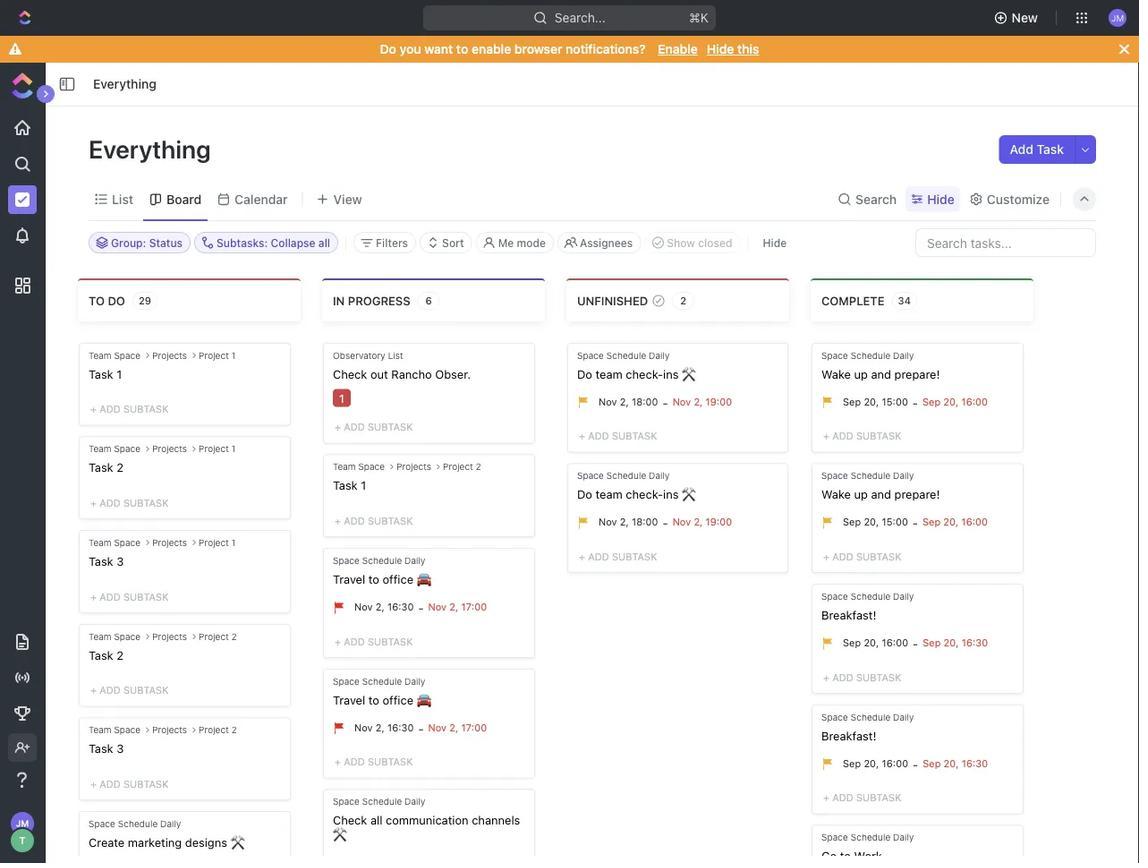 Task type: locate. For each thing, give the bounding box(es) containing it.
⚒️ inside space schedule daily create marketing designs ⚒️
[[231, 835, 242, 849]]

0 vertical spatial list
[[112, 192, 133, 206]]

schedule inside space schedule daily create marketing designs ⚒️
[[118, 818, 158, 829]]

0 vertical spatial and
[[872, 367, 892, 380]]

space
[[114, 350, 141, 360], [577, 350, 604, 360], [822, 350, 848, 360], [114, 444, 141, 454], [358, 462, 385, 472], [577, 471, 604, 481], [822, 471, 848, 481], [114, 537, 141, 548], [333, 555, 360, 566], [822, 591, 848, 601], [114, 631, 141, 641], [333, 676, 360, 686], [822, 712, 848, 722], [114, 725, 141, 735], [333, 796, 360, 806], [89, 818, 115, 829], [822, 832, 848, 842]]

space schedule daily do team check-ins ⚒️
[[577, 350, 694, 380], [577, 471, 694, 501]]

0 vertical spatial up
[[855, 367, 868, 380]]

1 vertical spatial space schedule daily travel to office 🚘
[[333, 676, 429, 706]]

view button
[[310, 187, 369, 212]]

🚘
[[417, 572, 429, 586], [417, 693, 429, 706]]

list inside observatory list check out rancho obser.
[[388, 350, 403, 360]]

1 nov 2 , 18:00 - nov 2 , 19:00 from the top
[[599, 396, 732, 409]]

20
[[864, 396, 876, 407], [944, 396, 956, 407], [864, 516, 876, 528], [944, 516, 956, 528], [864, 637, 876, 648], [944, 637, 956, 648], [864, 757, 876, 769], [944, 757, 956, 769]]

16:30
[[388, 601, 414, 613], [962, 637, 989, 648], [388, 721, 414, 733], [962, 757, 989, 769]]

0 vertical spatial 18:00
[[632, 396, 658, 407]]

1 nov 2 , 16:30 - nov 2 , 17:00 from the top
[[355, 601, 487, 614]]

0 vertical spatial space schedule daily travel to office 🚘
[[333, 555, 429, 586]]

1 vertical spatial wake
[[822, 488, 851, 501]]

task 3
[[89, 554, 124, 568], [89, 742, 124, 755]]

0 vertical spatial office
[[383, 572, 414, 586]]

0 horizontal spatial hide
[[707, 42, 734, 56]]

2 vertical spatial project 2
[[199, 725, 237, 735]]

+ add subtask
[[90, 403, 169, 415], [335, 421, 413, 433], [579, 430, 657, 442], [824, 430, 902, 442], [90, 497, 169, 509], [335, 515, 413, 527], [579, 551, 657, 562], [824, 551, 902, 562], [90, 591, 169, 602], [335, 635, 413, 647], [824, 671, 902, 683], [90, 684, 169, 696], [335, 756, 413, 768], [90, 778, 169, 790], [824, 792, 902, 803]]

1 vertical spatial up
[[855, 488, 868, 501]]

0 vertical spatial prepare!
[[895, 367, 940, 380]]

status
[[149, 236, 183, 249]]

out
[[371, 367, 388, 380]]

‎task for ‎task 2
[[89, 461, 113, 474]]

0 vertical spatial task 3
[[89, 554, 124, 568]]

1 check from the top
[[333, 367, 367, 380]]

2 sep 20 , 15:00 - sep 20 , 16:00 from the top
[[843, 516, 988, 530]]

2 18:00 from the top
[[632, 516, 658, 528]]

17:00
[[461, 601, 487, 613], [461, 721, 487, 733]]

3 for project 2
[[117, 742, 124, 755]]

1 vertical spatial jm
[[16, 818, 29, 829]]

2 horizontal spatial hide
[[928, 192, 955, 206]]

project 1
[[199, 350, 236, 360], [199, 444, 236, 454], [199, 537, 236, 548]]

1 vertical spatial 17:00
[[461, 721, 487, 733]]

enable
[[472, 42, 511, 56]]

1 space schedule daily do team check-ins ⚒️ from the top
[[577, 350, 694, 380]]

sep 20 , 16:00 - sep 20 , 16:30
[[843, 637, 989, 650], [843, 757, 989, 771]]

all
[[319, 236, 330, 249], [371, 813, 383, 827]]

2 ‎task from the top
[[89, 461, 113, 474]]

0 vertical spatial sep 20 , 15:00 - sep 20 , 16:00
[[843, 396, 988, 409]]

1 17:00 from the top
[[461, 601, 487, 613]]

prepare!
[[895, 367, 940, 380], [895, 488, 940, 501]]

add
[[1010, 142, 1034, 157], [100, 403, 121, 415], [344, 421, 365, 433], [588, 430, 609, 442], [833, 430, 854, 442], [100, 497, 121, 509], [344, 515, 365, 527], [588, 551, 609, 562], [833, 551, 854, 562], [100, 591, 121, 602], [344, 635, 365, 647], [833, 671, 854, 683], [100, 684, 121, 696], [344, 756, 365, 768], [100, 778, 121, 790], [833, 792, 854, 803]]

me mode
[[498, 236, 546, 249]]

0 vertical spatial 19:00
[[706, 396, 732, 407]]

0 horizontal spatial jm
[[16, 818, 29, 829]]

1 vertical spatial 3
[[117, 742, 124, 755]]

project 2 for task 1
[[443, 462, 481, 472]]

1 sep 20 , 15:00 - sep 20 , 16:00 from the top
[[843, 396, 988, 409]]

1 breakfast! from the top
[[822, 608, 877, 621]]

2 office from the top
[[383, 693, 414, 706]]

2 task 3 from the top
[[89, 742, 124, 755]]

15:00
[[882, 396, 909, 407], [882, 516, 909, 528]]

1 vertical spatial nov 2 , 18:00 - nov 2 , 19:00
[[599, 516, 732, 530]]

team space up task 2
[[89, 631, 141, 641]]

team space up ‎task 1 at the left top of page
[[89, 350, 141, 360]]

all right collapse
[[319, 236, 330, 249]]

1 vertical spatial space schedule daily do team check-ins ⚒️
[[577, 471, 694, 501]]

add task
[[1010, 142, 1064, 157]]

0 vertical spatial 17:00
[[461, 601, 487, 613]]

0 vertical spatial do
[[380, 42, 397, 56]]

0 vertical spatial check-
[[626, 367, 664, 380]]

0 vertical spatial ‎task
[[89, 367, 113, 380]]

do
[[380, 42, 397, 56], [577, 367, 593, 380], [577, 488, 593, 501]]

0 horizontal spatial list
[[112, 192, 133, 206]]

hide button
[[756, 232, 794, 253]]

+
[[90, 403, 97, 415], [335, 421, 341, 433], [579, 430, 585, 442], [824, 430, 830, 442], [90, 497, 97, 509], [335, 515, 341, 527], [579, 551, 585, 562], [824, 551, 830, 562], [90, 591, 97, 602], [335, 635, 341, 647], [824, 671, 830, 683], [90, 684, 97, 696], [335, 756, 341, 768], [90, 778, 97, 790], [824, 792, 830, 803]]

check inside the space schedule daily check all communication channels ⚒️
[[333, 813, 367, 827]]

1 horizontal spatial jm
[[1112, 12, 1125, 23]]

project 2
[[443, 462, 481, 472], [199, 631, 237, 641], [199, 725, 237, 735]]

1 vertical spatial hide
[[928, 192, 955, 206]]

hide inside dropdown button
[[928, 192, 955, 206]]

1 15:00 from the top
[[882, 396, 909, 407]]

0 vertical spatial ins
[[664, 367, 679, 380]]

1 vertical spatial team
[[596, 488, 623, 501]]

list up the group:
[[112, 192, 133, 206]]

team
[[596, 367, 623, 380], [596, 488, 623, 501]]

1 project 1 from the top
[[199, 350, 236, 360]]

0 vertical spatial all
[[319, 236, 330, 249]]

group: status
[[111, 236, 183, 249]]

hide right closed
[[763, 236, 787, 249]]

1 vertical spatial nov 2 , 16:30 - nov 2 , 17:00
[[355, 721, 487, 735]]

1 vertical spatial sep 20 , 16:00 - sep 20 , 16:30
[[843, 757, 989, 771]]

hide right search
[[928, 192, 955, 206]]

1 vertical spatial check
[[333, 813, 367, 827]]

breakfast!
[[822, 608, 877, 621], [822, 729, 877, 742]]

sep 20 , 15:00 - sep 20 , 16:00
[[843, 396, 988, 409], [843, 516, 988, 530]]

0 vertical spatial sep 20 , 16:00 - sep 20 , 16:30
[[843, 637, 989, 650]]

⚒️
[[682, 367, 694, 380], [682, 488, 694, 501], [333, 827, 345, 841], [231, 835, 242, 849]]

check-
[[626, 367, 664, 380], [626, 488, 664, 501]]

1 vertical spatial and
[[872, 488, 892, 501]]

nov 2 , 16:30 - nov 2 , 17:00
[[355, 601, 487, 614], [355, 721, 487, 735]]

3 project 1 from the top
[[199, 537, 236, 548]]

1 vertical spatial list
[[388, 350, 403, 360]]

space schedule daily breakfast!
[[822, 591, 914, 621], [822, 712, 914, 742]]

0 vertical spatial 3
[[117, 554, 124, 568]]

t
[[19, 835, 26, 846]]

daily inside space schedule daily go to work
[[893, 832, 914, 842]]

1 wake from the top
[[822, 367, 851, 380]]

1 vertical spatial 15:00
[[882, 516, 909, 528]]

1 vertical spatial ins
[[664, 488, 679, 501]]

1 vertical spatial all
[[371, 813, 383, 827]]

1
[[232, 350, 236, 360], [117, 367, 122, 380], [339, 391, 345, 405], [232, 444, 236, 454], [361, 479, 366, 492], [232, 537, 236, 548]]

1 vertical spatial ‎task
[[89, 461, 113, 474]]

jm inside dropdown button
[[1112, 12, 1125, 23]]

1 vertical spatial sep 20 , 15:00 - sep 20 , 16:00
[[843, 516, 988, 530]]

16:00
[[962, 396, 988, 407], [962, 516, 988, 528], [882, 637, 909, 648], [882, 757, 909, 769]]

1 team from the top
[[596, 367, 623, 380]]

task 2
[[89, 648, 124, 661]]

work
[[855, 849, 883, 862]]

2 3 from the top
[[117, 742, 124, 755]]

1 vertical spatial breakfast!
[[822, 729, 877, 742]]

0 vertical spatial jm
[[1112, 12, 1125, 23]]

1 vertical spatial 🚘
[[417, 693, 429, 706]]

2 breakfast! from the top
[[822, 729, 877, 742]]

space schedule daily wake up and prepare!
[[822, 350, 940, 380], [822, 471, 940, 501]]

notifications?
[[566, 42, 646, 56]]

2 project 1 from the top
[[199, 444, 236, 454]]

0 vertical spatial nov 2 , 16:30 - nov 2 , 17:00
[[355, 601, 487, 614]]

2 space schedule daily breakfast! from the top
[[822, 712, 914, 742]]

and
[[872, 367, 892, 380], [872, 488, 892, 501]]

1 ‎task from the top
[[89, 367, 113, 380]]

⌘k
[[689, 10, 709, 25]]

project
[[199, 350, 229, 360], [199, 444, 229, 454], [443, 462, 473, 472], [199, 537, 229, 548], [199, 631, 229, 641], [199, 725, 229, 735]]

ins
[[664, 367, 679, 380], [664, 488, 679, 501]]

1 vertical spatial space schedule daily breakfast!
[[822, 712, 914, 742]]

1 vertical spatial everything
[[89, 134, 216, 163]]

browser
[[515, 42, 563, 56]]

0 vertical spatial breakfast!
[[822, 608, 877, 621]]

‎task 2
[[89, 461, 124, 474]]

search...
[[555, 10, 606, 25]]

1 vertical spatial task 3
[[89, 742, 124, 755]]

rancho
[[391, 367, 432, 380]]

view
[[334, 192, 362, 206]]

0 vertical spatial wake
[[822, 367, 851, 380]]

check inside observatory list check out rancho obser.
[[333, 367, 367, 380]]

0 vertical spatial project 1
[[199, 350, 236, 360]]

1 vertical spatial check-
[[626, 488, 664, 501]]

1 vertical spatial space schedule daily wake up and prepare!
[[822, 471, 940, 501]]

project 2 for task 2
[[199, 631, 237, 641]]

task 3 for project 1
[[89, 554, 124, 568]]

sort button
[[420, 232, 472, 253]]

0 vertical spatial 15:00
[[882, 396, 909, 407]]

daily inside space schedule daily create marketing designs ⚒️
[[160, 818, 181, 829]]

space schedule daily travel to office 🚘
[[333, 555, 429, 586], [333, 676, 429, 706]]

0 vertical spatial team
[[596, 367, 623, 380]]

to inside space schedule daily go to work
[[840, 849, 851, 862]]

2 vertical spatial project 1
[[199, 537, 236, 548]]

1 task 3 from the top
[[89, 554, 124, 568]]

task 3 for project 2
[[89, 742, 124, 755]]

1 3 from the top
[[117, 554, 124, 568]]

1 vertical spatial prepare!
[[895, 488, 940, 501]]

0 vertical spatial project 2
[[443, 462, 481, 472]]

up
[[855, 367, 868, 380], [855, 488, 868, 501]]

0 vertical spatial everything
[[93, 77, 156, 91]]

19:00
[[706, 396, 732, 407], [706, 516, 732, 528]]

1 vertical spatial office
[[383, 693, 414, 706]]

hide left this
[[707, 42, 734, 56]]

1 horizontal spatial list
[[388, 350, 403, 360]]

communication
[[386, 813, 469, 827]]

2 19:00 from the top
[[706, 516, 732, 528]]

‎task 1
[[89, 367, 122, 380]]

1 horizontal spatial hide
[[763, 236, 787, 249]]

0 vertical spatial space schedule daily wake up and prepare!
[[822, 350, 940, 380]]

hide inside button
[[763, 236, 787, 249]]

team
[[89, 350, 112, 360], [89, 444, 112, 454], [333, 462, 356, 472], [89, 537, 112, 548], [89, 631, 112, 641], [89, 725, 112, 735]]

0 vertical spatial check
[[333, 367, 367, 380]]

0 vertical spatial space schedule daily breakfast!
[[822, 591, 914, 621]]

project 1 for ‎task 1
[[199, 350, 236, 360]]

2 nov 2 , 16:30 - nov 2 , 17:00 from the top
[[355, 721, 487, 735]]

in progress
[[333, 294, 411, 307]]

marketing
[[128, 835, 182, 849]]

0 vertical spatial nov 2 , 18:00 - nov 2 , 19:00
[[599, 396, 732, 409]]

1 vertical spatial do
[[577, 367, 593, 380]]

complete
[[822, 294, 885, 307]]

2 travel from the top
[[333, 693, 365, 706]]

2 vertical spatial hide
[[763, 236, 787, 249]]

do you want to enable browser notifications? enable hide this
[[380, 42, 760, 56]]

2
[[681, 295, 687, 307], [620, 396, 626, 407], [694, 396, 700, 407], [117, 461, 124, 474], [476, 462, 481, 472], [620, 516, 626, 528], [694, 516, 700, 528], [376, 601, 382, 613], [450, 601, 456, 613], [232, 631, 237, 641], [117, 648, 124, 661], [376, 721, 382, 733], [450, 721, 456, 733], [232, 725, 237, 735]]

team up the "‎task 2"
[[89, 444, 112, 454]]

1 vertical spatial 18:00
[[632, 516, 658, 528]]

list up rancho
[[388, 350, 403, 360]]

2 vertical spatial do
[[577, 488, 593, 501]]

0 vertical spatial 🚘
[[417, 572, 429, 586]]

everything
[[93, 77, 156, 91], [89, 134, 216, 163]]

hide
[[707, 42, 734, 56], [928, 192, 955, 206], [763, 236, 787, 249]]

1 19:00 from the top
[[706, 396, 732, 407]]

check down observatory
[[333, 367, 367, 380]]

0 vertical spatial space schedule daily do team check-ins ⚒️
[[577, 350, 694, 380]]

this
[[738, 42, 760, 56]]

all left communication
[[371, 813, 383, 827]]

sep
[[843, 396, 861, 407], [923, 396, 941, 407], [843, 516, 861, 528], [923, 516, 941, 528], [843, 637, 861, 648], [923, 637, 941, 648], [843, 757, 861, 769], [923, 757, 941, 769]]

-
[[663, 396, 668, 409], [913, 396, 918, 409], [663, 516, 668, 530], [913, 516, 918, 530], [418, 601, 424, 614], [913, 637, 919, 650], [418, 721, 424, 735], [913, 757, 919, 771]]

1 vertical spatial 19:00
[[706, 516, 732, 528]]

board
[[166, 192, 202, 206]]

0 vertical spatial travel
[[333, 572, 365, 586]]

1 horizontal spatial all
[[371, 813, 383, 827]]

1 vertical spatial project 1
[[199, 444, 236, 454]]

daily inside the space schedule daily check all communication channels ⚒️
[[405, 796, 426, 806]]

1 vertical spatial travel
[[333, 693, 365, 706]]

1 vertical spatial project 2
[[199, 631, 237, 641]]

2 check from the top
[[333, 813, 367, 827]]

add inside button
[[1010, 142, 1034, 157]]

check left communication
[[333, 813, 367, 827]]

space schedule daily create marketing designs ⚒️
[[89, 818, 242, 849]]

do
[[108, 294, 125, 307]]



Task type: describe. For each thing, give the bounding box(es) containing it.
search
[[856, 192, 897, 206]]

team space down the "‎task 2"
[[89, 537, 141, 548]]

3 for project 1
[[117, 554, 124, 568]]

1 space schedule daily breakfast! from the top
[[822, 591, 914, 621]]

0 vertical spatial hide
[[707, 42, 734, 56]]

enable
[[658, 42, 698, 56]]

space inside space schedule daily go to work
[[822, 832, 848, 842]]

project 2 for task 3
[[199, 725, 237, 735]]

me
[[498, 236, 514, 249]]

group:
[[111, 236, 146, 249]]

0 horizontal spatial all
[[319, 236, 330, 249]]

1 check- from the top
[[626, 367, 664, 380]]

create
[[89, 835, 125, 849]]

all inside the space schedule daily check all communication channels ⚒️
[[371, 813, 383, 827]]

1 prepare! from the top
[[895, 367, 940, 380]]

team up task 2
[[89, 631, 112, 641]]

space schedule daily go to work
[[822, 832, 914, 862]]

⚒️ inside the space schedule daily check all communication channels ⚒️
[[333, 827, 345, 841]]

‎task for ‎task 1
[[89, 367, 113, 380]]

6
[[426, 295, 432, 307]]

everything inside everything link
[[93, 77, 156, 91]]

obser.
[[435, 367, 471, 380]]

1 space schedule daily wake up and prepare! from the top
[[822, 350, 940, 380]]

search button
[[833, 187, 903, 212]]

team up 'task 1'
[[333, 462, 356, 472]]

2 wake from the top
[[822, 488, 851, 501]]

subtasks: collapse all
[[217, 236, 330, 249]]

jm button
[[1104, 4, 1132, 32]]

show closed
[[667, 236, 733, 249]]

1 travel from the top
[[333, 572, 365, 586]]

hide button
[[906, 187, 960, 212]]

space inside the space schedule daily check all communication channels ⚒️
[[333, 796, 360, 806]]

everything link
[[89, 73, 161, 95]]

project 1 for task 3
[[199, 537, 236, 548]]

1 ins from the top
[[664, 367, 679, 380]]

2 space schedule daily travel to office 🚘 from the top
[[333, 676, 429, 706]]

2 prepare! from the top
[[895, 488, 940, 501]]

designs
[[185, 835, 227, 849]]

show
[[667, 236, 696, 249]]

observatory list check out rancho obser.
[[333, 350, 471, 380]]

closed
[[698, 236, 733, 249]]

2 sep 20 , 16:00 - sep 20 , 16:30 from the top
[[843, 757, 989, 771]]

board link
[[163, 187, 202, 212]]

2 check- from the top
[[626, 488, 664, 501]]

team down the "‎task 2"
[[89, 537, 112, 548]]

2 ins from the top
[[664, 488, 679, 501]]

1 sep 20 , 16:00 - sep 20 , 16:30 from the top
[[843, 637, 989, 650]]

29
[[139, 295, 151, 307]]

task 1
[[333, 479, 366, 492]]

1 18:00 from the top
[[632, 396, 658, 407]]

team up ‎task 1 at the left top of page
[[89, 350, 112, 360]]

list link
[[108, 187, 133, 212]]

observatory
[[333, 350, 385, 360]]

2 nov 2 , 18:00 - nov 2 , 19:00 from the top
[[599, 516, 732, 530]]

channels
[[472, 813, 520, 827]]

new
[[1012, 10, 1038, 25]]

jm for jm
[[1112, 12, 1125, 23]]

collapse
[[271, 236, 316, 249]]

2 15:00 from the top
[[882, 516, 909, 528]]

jm for jm t
[[16, 818, 29, 829]]

assignees
[[580, 236, 633, 249]]

mode
[[517, 236, 546, 249]]

team space up 'task 1'
[[333, 462, 385, 472]]

jm t
[[16, 818, 29, 846]]

assignees button
[[558, 232, 641, 253]]

team down task 2
[[89, 725, 112, 735]]

sort
[[442, 236, 464, 249]]

34
[[898, 295, 911, 307]]

in
[[333, 294, 345, 307]]

schedule inside the space schedule daily check all communication channels ⚒️
[[362, 796, 402, 806]]

to do
[[89, 294, 125, 307]]

2 up from the top
[[855, 488, 868, 501]]

space schedule daily check all communication channels ⚒️
[[333, 796, 520, 841]]

1 space schedule daily travel to office 🚘 from the top
[[333, 555, 429, 586]]

team space up the "‎task 2"
[[89, 444, 141, 454]]

want
[[425, 42, 453, 56]]

customize
[[987, 192, 1050, 206]]

task inside button
[[1037, 142, 1064, 157]]

show closed button
[[645, 232, 741, 253]]

2 and from the top
[[872, 488, 892, 501]]

customize button
[[964, 187, 1055, 212]]

new button
[[987, 4, 1049, 32]]

calendar link
[[231, 187, 288, 212]]

2 17:00 from the top
[[461, 721, 487, 733]]

progress
[[348, 294, 411, 307]]

filters button
[[354, 232, 416, 253]]

2 space schedule daily wake up and prepare! from the top
[[822, 471, 940, 501]]

unfinished
[[577, 294, 648, 307]]

schedule inside space schedule daily go to work
[[851, 832, 891, 842]]

space inside space schedule daily create marketing designs ⚒️
[[89, 818, 115, 829]]

you
[[400, 42, 421, 56]]

1 office from the top
[[383, 572, 414, 586]]

Search tasks... text field
[[917, 229, 1096, 256]]

add task button
[[1000, 135, 1075, 164]]

me mode button
[[476, 232, 554, 253]]

subtasks:
[[217, 236, 268, 249]]

2 team from the top
[[596, 488, 623, 501]]

view button
[[310, 178, 369, 220]]

1 🚘 from the top
[[417, 572, 429, 586]]

team space down task 2
[[89, 725, 141, 735]]

calendar
[[235, 192, 288, 206]]

1 up from the top
[[855, 367, 868, 380]]

project 1 for ‎task 2
[[199, 444, 236, 454]]

go
[[822, 849, 837, 862]]

2 space schedule daily do team check-ins ⚒️ from the top
[[577, 471, 694, 501]]

filters
[[376, 236, 408, 249]]

1 and from the top
[[872, 367, 892, 380]]

2 🚘 from the top
[[417, 693, 429, 706]]



Task type: vqa. For each thing, say whether or not it's contained in the screenshot.


